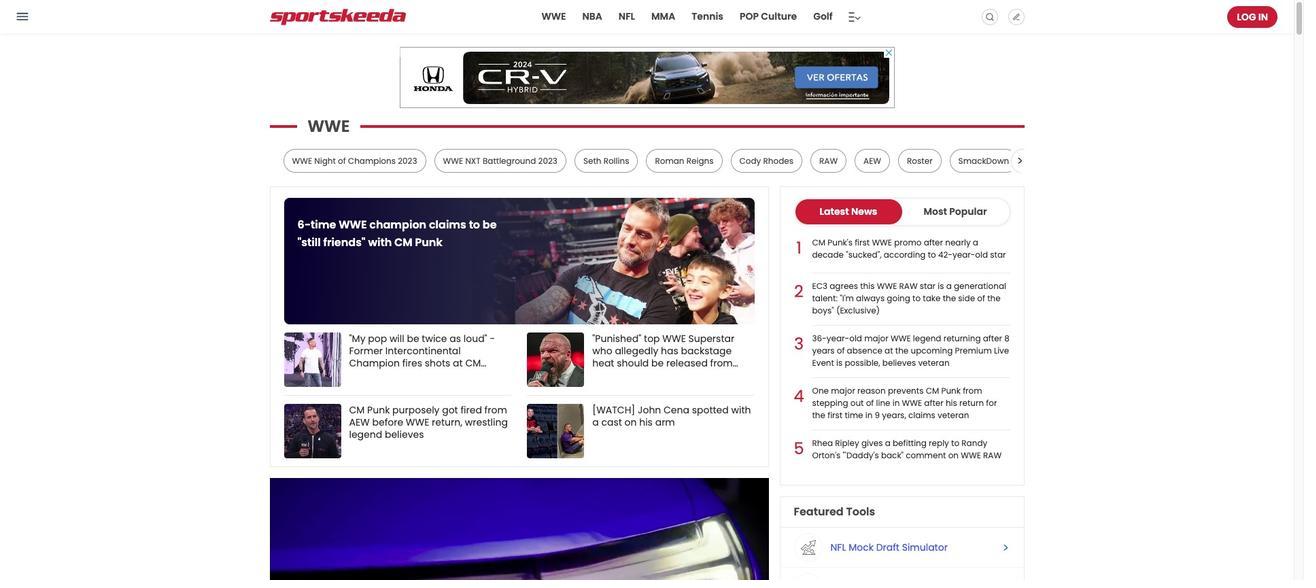 Task type: describe. For each thing, give the bounding box(es) containing it.
smackdown link
[[959, 155, 1010, 167]]

at inside 36-year-old major wwe legend returning after 8 years of absence at the upcoming premium live event is possible, believes veteran
[[885, 345, 894, 356]]

line
[[877, 397, 891, 409]]

wwe inside "punished" top wwe superstar who allegedly has backstage heat should be released from contract if creative has nothing for her, says stevie richards
[[663, 332, 686, 346]]

champion
[[370, 217, 427, 233]]

[watch] john cena spotted with a cast on his arm image
[[527, 404, 585, 459]]

star inside cm punk's first wwe promo after nearly a decade "sucked", according to 42-year-old star
[[991, 249, 1006, 261]]

smackdown
[[959, 155, 1010, 167]]

after inside cm punk's first wwe promo after nearly a decade "sucked", according to 42-year-old star
[[924, 237, 944, 248]]

of inside one major reason prevents cm punk from stepping out of line in wwe after his return for the first time in 9 years, claims veteran
[[866, 397, 874, 409]]

richards
[[683, 381, 725, 395]]

top
[[644, 332, 660, 346]]

out
[[851, 397, 864, 409]]

champions
[[348, 155, 396, 167]]

log in
[[1238, 10, 1269, 23]]

possible,
[[845, 357, 881, 369]]

advertisement region
[[400, 47, 895, 108]]

wwe inside 36-year-old major wwe legend returning after 8 years of absence at the upcoming premium live event is possible, believes veteran
[[891, 333, 911, 344]]

return inside "my pop will be twice as loud" - former intercontinental champion fires shots at cm punk's wwe return
[[407, 369, 436, 382]]

believes inside cm punk purposely got fired from aew before wwe return, wrestling legend believes
[[385, 428, 424, 441]]

absence
[[847, 345, 883, 356]]

pop culture
[[740, 10, 797, 23]]

is inside ec3 agrees this wwe raw star is a generational talent: "i'm always going to take the side of the boys" (exclusive)
[[938, 280, 945, 292]]

fires
[[403, 356, 422, 370]]

6-
[[298, 217, 311, 233]]

chevron right image
[[1004, 544, 1008, 551]]

gives
[[862, 437, 883, 449]]

years,
[[883, 410, 907, 421]]

ec3 agrees this wwe raw star is a generational talent: "i'm always going to take the side of the boys" (exclusive)
[[813, 280, 1007, 316]]

decade
[[813, 249, 844, 261]]

1 horizontal spatial aew
[[864, 155, 882, 167]]

major inside 36-year-old major wwe legend returning after 8 years of absence at the upcoming premium live event is possible, believes veteran
[[865, 333, 889, 344]]

cm inside one major reason prevents cm punk from stepping out of line in wwe after his return for the first time in 9 years, claims veteran
[[926, 385, 940, 397]]

wwe inside cm punk purposely got fired from aew before wwe return, wrestling legend believes
[[406, 416, 430, 429]]

one major reason prevents cm punk from stepping out of line in wwe after his return for the first time in 9 years, claims veteran
[[813, 385, 998, 421]]

claims inside 6-time wwe champion claims to be "still friends" with cm punk
[[429, 217, 467, 233]]

(exclusive)
[[837, 305, 880, 316]]

8
[[1005, 333, 1010, 344]]

major inside one major reason prevents cm punk from stepping out of line in wwe after his return for the first time in 9 years, claims veteran
[[831, 385, 856, 397]]

to inside ec3 agrees this wwe raw star is a generational talent: "i'm always going to take the side of the boys" (exclusive)
[[913, 293, 921, 304]]

on inside [watch] john cena spotted with a cast on his arm
[[625, 416, 637, 429]]

"my pop will be twice as loud" - former intercontinental champion fires shots at cm punk's wwe return
[[349, 332, 495, 382]]

nothing
[[705, 369, 742, 382]]

for inside "punished" top wwe superstar who allegedly has backstage heat should be released from contract if creative has nothing for her, says stevie richards
[[593, 381, 605, 395]]

36-year-old major wwe legend returning after 8 years of absence at the upcoming premium live event is possible, believes veteran
[[813, 333, 1010, 369]]

"punished"
[[593, 332, 642, 346]]

1 tool img image from the top
[[795, 534, 822, 561]]

featured tools
[[794, 504, 876, 520]]

spotted
[[692, 403, 729, 417]]

[watch]
[[593, 403, 636, 417]]

cm inside 6-time wwe champion claims to be "still friends" with cm punk
[[395, 235, 413, 250]]

the down 'generational'
[[988, 293, 1001, 304]]

wwe left nba
[[542, 10, 566, 23]]

be inside "punished" top wwe superstar who allegedly has backstage heat should be released from contract if creative has nothing for her, says stevie richards
[[652, 356, 664, 370]]

prevents
[[888, 385, 924, 397]]

old inside 36-year-old major wwe legend returning after 8 years of absence at the upcoming premium live event is possible, believes veteran
[[850, 333, 863, 344]]

before
[[372, 416, 403, 429]]

5
[[794, 437, 804, 460]]

scroll button icon image
[[1019, 158, 1023, 164]]

punk inside 6-time wwe champion claims to be "still friends" with cm punk
[[415, 235, 443, 250]]

at inside "my pop will be twice as loud" - former intercontinental champion fires shots at cm punk's wwe return
[[453, 356, 463, 370]]

friends"
[[323, 235, 366, 250]]

of right 'night'
[[338, 155, 346, 167]]

cm punk purposely got fired from aew before wwe return, wrestling legend believes image
[[284, 404, 341, 459]]

befitting
[[893, 437, 927, 449]]

2 horizontal spatial in
[[1259, 10, 1269, 23]]

cm inside "my pop will be twice as loud" - former intercontinental champion fires shots at cm punk's wwe return
[[466, 356, 481, 370]]

cast
[[602, 416, 622, 429]]

old inside cm punk's first wwe promo after nearly a decade "sucked", according to 42-year-old star
[[976, 249, 989, 261]]

nba
[[583, 10, 603, 23]]

mock
[[849, 540, 874, 554]]

the inside 36-year-old major wwe legend returning after 8 years of absence at the upcoming premium live event is possible, believes veteran
[[896, 345, 909, 356]]

wwe nxt battleground 2023 link
[[443, 155, 558, 167]]

culture
[[761, 10, 797, 23]]

nfl link
[[618, 0, 637, 33]]

1 vertical spatial in
[[893, 397, 900, 409]]

0 horizontal spatial raw
[[820, 155, 838, 167]]

2 tool img image from the top
[[795, 574, 822, 580]]

champion
[[349, 356, 400, 370]]

roster
[[908, 155, 933, 167]]

stepping
[[813, 397, 849, 409]]

1 horizontal spatial has
[[685, 369, 703, 382]]

wwe night of champions 2023
[[292, 155, 417, 167]]

mma
[[652, 10, 676, 23]]

roster link
[[908, 155, 933, 167]]

always
[[857, 293, 885, 304]]

popular
[[950, 205, 987, 218]]

intercontinental
[[386, 344, 461, 358]]

first inside one major reason prevents cm punk from stepping out of line in wwe after his return for the first time in 9 years, claims veteran
[[828, 410, 843, 421]]

a inside cm punk's first wwe promo after nearly a decade "sucked", according to 42-year-old star
[[973, 237, 979, 248]]

featured
[[794, 504, 844, 520]]

rhodes
[[764, 155, 794, 167]]

wrestling
[[465, 416, 508, 429]]

nfl mock draft simulator
[[831, 540, 948, 554]]

wwe up 'night'
[[308, 115, 350, 137]]

pop
[[740, 10, 759, 23]]

list icon image
[[848, 9, 861, 25]]

most popular
[[924, 205, 987, 218]]

ripley
[[836, 437, 860, 449]]

event
[[813, 357, 835, 369]]

legend inside 36-year-old major wwe legend returning after 8 years of absence at the upcoming premium live event is possible, believes veteran
[[913, 333, 942, 344]]

roman reigns
[[655, 155, 714, 167]]

"punished" top wwe superstar who allegedly has backstage heat should be released from contract if creative has nothing for her, says stevie richards image
[[527, 333, 585, 387]]

reason
[[858, 385, 886, 397]]

from inside one major reason prevents cm punk from stepping out of line in wwe after his return for the first time in 9 years, claims veteran
[[963, 385, 983, 397]]

take
[[923, 293, 941, 304]]

be inside 6-time wwe champion claims to be "still friends" with cm punk
[[483, 217, 497, 233]]

0 vertical spatial has
[[661, 344, 679, 358]]

on inside rhea ripley gives a befitting reply to randy orton's "'daddy's back" comment on wwe raw
[[949, 450, 959, 461]]

stevie
[[652, 381, 681, 395]]

raw link
[[820, 155, 838, 167]]

live
[[995, 345, 1010, 356]]

nearly
[[946, 237, 971, 248]]

36-
[[813, 333, 827, 344]]

purposely
[[393, 403, 440, 417]]

punk's inside cm punk's first wwe promo after nearly a decade "sucked", according to 42-year-old star
[[828, 237, 853, 248]]

veteran inside 36-year-old major wwe legend returning after 8 years of absence at the upcoming premium live event is possible, believes veteran
[[919, 357, 950, 369]]

with inside 6-time wwe champion claims to be "still friends" with cm punk
[[368, 235, 392, 250]]

return inside one major reason prevents cm punk from stepping out of line in wwe after his return for the first time in 9 years, claims veteran
[[960, 397, 984, 409]]

loud"
[[464, 332, 488, 346]]

cody rhodes link
[[740, 155, 794, 167]]

reigns
[[687, 155, 714, 167]]



Task type: vqa. For each thing, say whether or not it's contained in the screenshot.
bottommost Punk
yes



Task type: locate. For each thing, give the bounding box(es) containing it.
on
[[625, 416, 637, 429], [949, 450, 959, 461]]

believes up "prevents"
[[883, 357, 916, 369]]

fired
[[461, 403, 482, 417]]

0 horizontal spatial on
[[625, 416, 637, 429]]

punk's inside "my pop will be twice as loud" - former intercontinental champion fires shots at cm punk's wwe return
[[349, 369, 378, 382]]

1 horizontal spatial on
[[949, 450, 959, 461]]

will
[[390, 332, 405, 346]]

at right shots
[[453, 356, 463, 370]]

a left cast
[[593, 416, 599, 429]]

0 horizontal spatial punk
[[367, 403, 390, 417]]

wwe inside ec3 agrees this wwe raw star is a generational talent: "i'm always going to take the side of the boys" (exclusive)
[[877, 280, 897, 292]]

1 vertical spatial star
[[920, 280, 936, 292]]

golf link
[[812, 0, 834, 33]]

after inside one major reason prevents cm punk from stepping out of line in wwe after his return for the first time in 9 years, claims veteran
[[925, 397, 944, 409]]

seth rollins link
[[584, 155, 630, 167]]

"my
[[349, 332, 366, 346]]

old up absence
[[850, 333, 863, 344]]

raw up the going
[[900, 280, 918, 292]]

raw inside ec3 agrees this wwe raw star is a generational talent: "i'm always going to take the side of the boys" (exclusive)
[[900, 280, 918, 292]]

is right event
[[837, 357, 843, 369]]

to down nxt on the left of page
[[469, 217, 480, 233]]

wwe left return,
[[406, 416, 430, 429]]

nfl for nfl mock draft simulator
[[831, 540, 847, 554]]

his
[[946, 397, 958, 409], [640, 416, 653, 429]]

punk down 'champion'
[[415, 235, 443, 250]]

claims right 'champion'
[[429, 217, 467, 233]]

rhea
[[813, 437, 833, 449]]

0 vertical spatial star
[[991, 249, 1006, 261]]

the left upcoming
[[896, 345, 909, 356]]

6-time wwe champion claims to be "still friends" with cm punk
[[298, 217, 497, 250]]

1 horizontal spatial claims
[[909, 410, 936, 421]]

cm right "prevents"
[[926, 385, 940, 397]]

nfl right nba
[[619, 10, 635, 23]]

0 horizontal spatial is
[[837, 357, 843, 369]]

his inside [watch] john cena spotted with a cast on his arm
[[640, 416, 653, 429]]

rhea ripley gives a befitting reply to randy orton's "'daddy's back" comment on wwe raw
[[813, 437, 1002, 461]]

believes inside 36-year-old major wwe legend returning after 8 years of absence at the upcoming premium live event is possible, believes veteran
[[883, 357, 916, 369]]

0 vertical spatial legend
[[913, 333, 942, 344]]

aew inside cm punk purposely got fired from aew before wwe return, wrestling legend believes
[[349, 416, 370, 429]]

1 horizontal spatial first
[[855, 237, 870, 248]]

1 horizontal spatial old
[[976, 249, 989, 261]]

1 vertical spatial raw
[[900, 280, 918, 292]]

wwe inside "my pop will be twice as loud" - former intercontinental champion fires shots at cm punk's wwe return
[[381, 369, 404, 382]]

in up years,
[[893, 397, 900, 409]]

premium
[[955, 345, 992, 356]]

is up take
[[938, 280, 945, 292]]

0 horizontal spatial legend
[[349, 428, 382, 441]]

1 horizontal spatial believes
[[883, 357, 916, 369]]

raw left aew link
[[820, 155, 838, 167]]

"punished" top wwe superstar who allegedly has backstage heat should be released from contract if creative has nothing for her, says stevie richards
[[593, 332, 742, 395]]

for
[[593, 381, 605, 395], [987, 397, 998, 409]]

of inside ec3 agrees this wwe raw star is a generational talent: "i'm always going to take the side of the boys" (exclusive)
[[978, 293, 986, 304]]

2023 right battleground
[[538, 155, 558, 167]]

0 vertical spatial raw
[[820, 155, 838, 167]]

wwe nxt battleground 2023
[[443, 155, 558, 167]]

veteran down upcoming
[[919, 357, 950, 369]]

1 vertical spatial year-
[[827, 333, 850, 344]]

going
[[887, 293, 911, 304]]

wwe right top in the bottom of the page
[[663, 332, 686, 346]]

1 vertical spatial tool img image
[[795, 574, 822, 580]]

2 horizontal spatial from
[[963, 385, 983, 397]]

the inside one major reason prevents cm punk from stepping out of line in wwe after his return for the first time in 9 years, claims veteran
[[813, 410, 826, 421]]

on right cast
[[625, 416, 637, 429]]

1 vertical spatial veteran
[[938, 410, 970, 421]]

star inside ec3 agrees this wwe raw star is a generational talent: "i'm always going to take the side of the boys" (exclusive)
[[920, 280, 936, 292]]

0 vertical spatial on
[[625, 416, 637, 429]]

year- inside 36-year-old major wwe legend returning after 8 years of absence at the upcoming premium live event is possible, believes veteran
[[827, 333, 850, 344]]

star up 'generational'
[[991, 249, 1006, 261]]

be
[[483, 217, 497, 233], [407, 332, 419, 346], [652, 356, 664, 370]]

0 horizontal spatial his
[[640, 416, 653, 429]]

wwe up the going
[[877, 280, 897, 292]]

2 vertical spatial raw
[[984, 450, 1002, 461]]

as
[[450, 332, 461, 346]]

0 horizontal spatial time
[[311, 217, 336, 233]]

2023 right champions
[[398, 155, 417, 167]]

promo
[[895, 237, 922, 248]]

time inside 6-time wwe champion claims to be "still friends" with cm punk
[[311, 217, 336, 233]]

1 vertical spatial aew
[[349, 416, 370, 429]]

1 horizontal spatial legend
[[913, 333, 942, 344]]

legend right cm punk purposely got fired from aew before wwe return, wrestling legend believes image
[[349, 428, 382, 441]]

1 vertical spatial on
[[949, 450, 959, 461]]

1 horizontal spatial nfl
[[831, 540, 847, 554]]

1 vertical spatial major
[[831, 385, 856, 397]]

veteran inside one major reason prevents cm punk from stepping out of line in wwe after his return for the first time in 9 years, claims veteran
[[938, 410, 970, 421]]

with right spotted
[[732, 403, 751, 417]]

got
[[442, 403, 458, 417]]

0 vertical spatial major
[[865, 333, 889, 344]]

claims inside one major reason prevents cm punk from stepping out of line in wwe after his return for the first time in 9 years, claims veteran
[[909, 410, 936, 421]]

be right will
[[407, 332, 419, 346]]

0 horizontal spatial in
[[866, 410, 873, 421]]

2 vertical spatial punk
[[367, 403, 390, 417]]

1 horizontal spatial punk's
[[828, 237, 853, 248]]

of inside 36-year-old major wwe legend returning after 8 years of absence at the upcoming premium live event is possible, believes veteran
[[837, 345, 845, 356]]

42-
[[939, 249, 953, 261]]

return,
[[432, 416, 463, 429]]

after left 8
[[983, 333, 1003, 344]]

contract
[[593, 369, 633, 382]]

his left arm
[[640, 416, 653, 429]]

comment
[[906, 450, 947, 461]]

a inside rhea ripley gives a befitting reply to randy orton's "'daddy's back" comment on wwe raw
[[885, 437, 891, 449]]

believes down purposely
[[385, 428, 424, 441]]

legend up upcoming
[[913, 333, 942, 344]]

year- up years at the right bottom of the page
[[827, 333, 850, 344]]

1 vertical spatial return
[[960, 397, 984, 409]]

raw down randy
[[984, 450, 1002, 461]]

to inside cm punk's first wwe promo after nearly a decade "sucked", according to 42-year-old star
[[928, 249, 937, 261]]

2 vertical spatial be
[[652, 356, 664, 370]]

0 horizontal spatial major
[[831, 385, 856, 397]]

wwe inside one major reason prevents cm punk from stepping out of line in wwe after his return for the first time in 9 years, claims veteran
[[902, 397, 923, 409]]

wwe inside rhea ripley gives a befitting reply to randy orton's "'daddy's back" comment on wwe raw
[[961, 450, 981, 461]]

2 2023 from the left
[[538, 155, 558, 167]]

0 horizontal spatial from
[[485, 403, 507, 417]]

1 vertical spatial punk's
[[349, 369, 378, 382]]

from down premium
[[963, 385, 983, 397]]

0 horizontal spatial for
[[593, 381, 605, 395]]

nfl for nfl
[[619, 10, 635, 23]]

0 vertical spatial year-
[[953, 249, 976, 261]]

his inside one major reason prevents cm punk from stepping out of line in wwe after his return for the first time in 9 years, claims veteran
[[946, 397, 958, 409]]

1 vertical spatial nfl
[[831, 540, 847, 554]]

wwe down randy
[[961, 450, 981, 461]]

former
[[349, 344, 383, 358]]

according
[[884, 249, 926, 261]]

1 vertical spatial is
[[837, 357, 843, 369]]

after up reply
[[925, 397, 944, 409]]

with inside [watch] john cena spotted with a cast on his arm
[[732, 403, 751, 417]]

0 vertical spatial is
[[938, 280, 945, 292]]

aew right the raw link
[[864, 155, 882, 167]]

0 horizontal spatial year-
[[827, 333, 850, 344]]

0 vertical spatial from
[[711, 356, 733, 370]]

wwe down former
[[381, 369, 404, 382]]

in right log
[[1259, 10, 1269, 23]]

to left 42-
[[928, 249, 937, 261]]

shots
[[425, 356, 451, 370]]

from down superstar
[[711, 356, 733, 370]]

for inside one major reason prevents cm punk from stepping out of line in wwe after his return for the first time in 9 years, claims veteran
[[987, 397, 998, 409]]

cm
[[395, 235, 413, 250], [813, 237, 826, 248], [466, 356, 481, 370], [926, 385, 940, 397], [349, 403, 365, 417]]

0 vertical spatial with
[[368, 235, 392, 250]]

upcoming
[[911, 345, 953, 356]]

a
[[973, 237, 979, 248], [947, 280, 952, 292], [593, 416, 599, 429], [885, 437, 891, 449]]

nfl
[[619, 10, 635, 23], [831, 540, 847, 554]]

a left 'generational'
[[947, 280, 952, 292]]

legend inside cm punk purposely got fired from aew before wwe return, wrestling legend believes
[[349, 428, 382, 441]]

time inside one major reason prevents cm punk from stepping out of line in wwe after his return for the first time in 9 years, claims veteran
[[845, 410, 864, 421]]

wwe link
[[540, 0, 568, 33]]

1 vertical spatial claims
[[909, 410, 936, 421]]

to
[[469, 217, 480, 233], [928, 249, 937, 261], [913, 293, 921, 304], [952, 437, 960, 449]]

cody
[[740, 155, 761, 167]]

be right if on the bottom of page
[[652, 356, 664, 370]]

wwe up upcoming
[[891, 333, 911, 344]]

cm down 'champion'
[[395, 235, 413, 250]]

creative
[[644, 369, 683, 382]]

most
[[924, 205, 948, 218]]

pop
[[368, 332, 387, 346]]

0 horizontal spatial return
[[407, 369, 436, 382]]

john
[[638, 403, 661, 417]]

1 horizontal spatial punk
[[415, 235, 443, 250]]

cm down loud" at the left bottom
[[466, 356, 481, 370]]

the
[[943, 293, 957, 304], [988, 293, 1001, 304], [896, 345, 909, 356], [813, 410, 826, 421]]

his up reply
[[946, 397, 958, 409]]

news
[[852, 205, 878, 218]]

in
[[1259, 10, 1269, 23], [893, 397, 900, 409], [866, 410, 873, 421]]

cm left before
[[349, 403, 365, 417]]

first inside cm punk's first wwe promo after nearly a decade "sucked", according to 42-year-old star
[[855, 237, 870, 248]]

time up "still on the left top of the page
[[311, 217, 336, 233]]

major up stepping
[[831, 385, 856, 397]]

for up randy
[[987, 397, 998, 409]]

star up take
[[920, 280, 936, 292]]

1 vertical spatial with
[[732, 403, 751, 417]]

old up 'generational'
[[976, 249, 989, 261]]

a inside ec3 agrees this wwe raw star is a generational talent: "i'm always going to take the side of the boys" (exclusive)
[[947, 280, 952, 292]]

cm inside cm punk's first wwe promo after nearly a decade "sucked", according to 42-year-old star
[[813, 237, 826, 248]]

1 vertical spatial first
[[828, 410, 843, 421]]

mma link
[[650, 0, 677, 33]]

return
[[407, 369, 436, 382], [960, 397, 984, 409]]

agrees
[[830, 280, 859, 292]]

reply
[[929, 437, 950, 449]]

nba link
[[581, 0, 604, 33]]

punk left purposely
[[367, 403, 390, 417]]

randy
[[962, 437, 988, 449]]

golf
[[814, 10, 833, 23]]

0 horizontal spatial claims
[[429, 217, 467, 233]]

believes
[[883, 357, 916, 369], [385, 428, 424, 441]]

time down out at the right bottom of page
[[845, 410, 864, 421]]

return down intercontinental
[[407, 369, 436, 382]]

2 vertical spatial in
[[866, 410, 873, 421]]

"sucked",
[[846, 249, 882, 261]]

to right reply
[[952, 437, 960, 449]]

1 horizontal spatial with
[[732, 403, 751, 417]]

0 horizontal spatial believes
[[385, 428, 424, 441]]

from inside cm punk purposely got fired from aew before wwe return, wrestling legend believes
[[485, 403, 507, 417]]

1 vertical spatial believes
[[385, 428, 424, 441]]

tools
[[847, 504, 876, 520]]

wwe down "prevents"
[[902, 397, 923, 409]]

1 horizontal spatial raw
[[900, 280, 918, 292]]

of down 'generational'
[[978, 293, 986, 304]]

at right absence
[[885, 345, 894, 356]]

1 vertical spatial punk
[[942, 385, 961, 397]]

wwe left nxt on the left of page
[[443, 155, 463, 167]]

0 horizontal spatial be
[[407, 332, 419, 346]]

year-
[[953, 249, 976, 261], [827, 333, 850, 344]]

returning
[[944, 333, 981, 344]]

legend
[[913, 333, 942, 344], [349, 428, 382, 441]]

0 horizontal spatial nfl
[[619, 10, 635, 23]]

nfl left mock
[[831, 540, 847, 554]]

2 horizontal spatial be
[[652, 356, 664, 370]]

of down reason at the right of the page
[[866, 397, 874, 409]]

1 horizontal spatial year-
[[953, 249, 976, 261]]

punk
[[415, 235, 443, 250], [942, 385, 961, 397], [367, 403, 390, 417]]

0 horizontal spatial aew
[[349, 416, 370, 429]]

1 vertical spatial after
[[983, 333, 1003, 344]]

1 2023 from the left
[[398, 155, 417, 167]]

year- down nearly at the top right of the page
[[953, 249, 976, 261]]

of right years at the right bottom of the page
[[837, 345, 845, 356]]

1 horizontal spatial at
[[885, 345, 894, 356]]

"i'm
[[840, 293, 854, 304]]

0 vertical spatial after
[[924, 237, 944, 248]]

0 horizontal spatial 2023
[[398, 155, 417, 167]]

0 vertical spatial veteran
[[919, 357, 950, 369]]

2 horizontal spatial raw
[[984, 450, 1002, 461]]

1 horizontal spatial is
[[938, 280, 945, 292]]

has down backstage
[[685, 369, 703, 382]]

0 vertical spatial his
[[946, 397, 958, 409]]

writers home image
[[1013, 13, 1021, 21]]

1 vertical spatial time
[[845, 410, 864, 421]]

one
[[813, 385, 829, 397]]

aew left before
[[349, 416, 370, 429]]

be down wwe nxt battleground 2023 link
[[483, 217, 497, 233]]

from right the fired
[[485, 403, 507, 417]]

veteran up reply
[[938, 410, 970, 421]]

first down stepping
[[828, 410, 843, 421]]

year- inside cm punk's first wwe promo after nearly a decade "sucked", according to 42-year-old star
[[953, 249, 976, 261]]

0 vertical spatial aew
[[864, 155, 882, 167]]

0 horizontal spatial old
[[850, 333, 863, 344]]

0 vertical spatial claims
[[429, 217, 467, 233]]

aew link
[[864, 155, 882, 167]]

0 vertical spatial believes
[[883, 357, 916, 369]]

wwe
[[542, 10, 566, 23], [308, 115, 350, 137], [292, 155, 312, 167], [443, 155, 463, 167], [339, 217, 367, 233], [872, 237, 892, 248], [877, 280, 897, 292], [663, 332, 686, 346], [891, 333, 911, 344], [381, 369, 404, 382], [902, 397, 923, 409], [406, 416, 430, 429], [961, 450, 981, 461]]

to inside 6-time wwe champion claims to be "still friends" with cm punk
[[469, 217, 480, 233]]

wwe inside cm punk's first wwe promo after nearly a decade "sucked", according to 42-year-old star
[[872, 237, 892, 248]]

wwe left 'night'
[[292, 155, 312, 167]]

a right nearly at the top right of the page
[[973, 237, 979, 248]]

claims right years,
[[909, 410, 936, 421]]

the left side
[[943, 293, 957, 304]]

return up randy
[[960, 397, 984, 409]]

"my pop will be twice as loud" - former intercontinental champion fires shots at cm punk's wwe return image
[[284, 333, 341, 387]]

1 horizontal spatial return
[[960, 397, 984, 409]]

to left take
[[913, 293, 921, 304]]

a up back"
[[885, 437, 891, 449]]

on down reply
[[949, 450, 959, 461]]

0 horizontal spatial star
[[920, 280, 936, 292]]

after inside 36-year-old major wwe legend returning after 8 years of absence at the upcoming premium live event is possible, believes veteran
[[983, 333, 1003, 344]]

in left 9
[[866, 410, 873, 421]]

[watch] john cena spotted with a cast on his arm
[[593, 403, 751, 429]]

major up absence
[[865, 333, 889, 344]]

0 vertical spatial punk
[[415, 235, 443, 250]]

sportskeeda logo image
[[270, 9, 406, 25]]

with down 'champion'
[[368, 235, 392, 250]]

to inside rhea ripley gives a befitting reply to randy orton's "'daddy's back" comment on wwe raw
[[952, 437, 960, 449]]

backstage
[[681, 344, 732, 358]]

0 horizontal spatial with
[[368, 235, 392, 250]]

log in link
[[1228, 6, 1278, 28]]

1 horizontal spatial major
[[865, 333, 889, 344]]

cm inside cm punk purposely got fired from aew before wwe return, wrestling legend believes
[[349, 403, 365, 417]]

simulator
[[902, 540, 948, 554]]

0 vertical spatial first
[[855, 237, 870, 248]]

punk's down former
[[349, 369, 378, 382]]

0 vertical spatial nfl
[[619, 10, 635, 23]]

first up "sucked",
[[855, 237, 870, 248]]

for left her, in the bottom left of the page
[[593, 381, 605, 395]]

the down stepping
[[813, 410, 826, 421]]

0 vertical spatial old
[[976, 249, 989, 261]]

after up 42-
[[924, 237, 944, 248]]

punk inside cm punk purposely got fired from aew before wwe return, wrestling legend believes
[[367, 403, 390, 417]]

wwe inside 6-time wwe champion claims to be "still friends" with cm punk
[[339, 217, 367, 233]]

1
[[797, 237, 802, 259]]

after
[[924, 237, 944, 248], [983, 333, 1003, 344], [925, 397, 944, 409]]

is inside 36-year-old major wwe legend returning after 8 years of absence at the upcoming premium live event is possible, believes veteran
[[837, 357, 843, 369]]

1 vertical spatial for
[[987, 397, 998, 409]]

orton's
[[813, 450, 841, 461]]

has right top in the bottom of the page
[[661, 344, 679, 358]]

wwe up "sucked",
[[872, 237, 892, 248]]

6-time wwe champion claims to be "still friends" with cm punk image
[[472, 198, 755, 324]]

1 horizontal spatial from
[[711, 356, 733, 370]]

9
[[875, 410, 880, 421]]

1 horizontal spatial be
[[483, 217, 497, 233]]

released
[[667, 356, 708, 370]]

a inside [watch] john cena spotted with a cast on his arm
[[593, 416, 599, 429]]

punk's up decade
[[828, 237, 853, 248]]

1 vertical spatial has
[[685, 369, 703, 382]]

seth
[[584, 155, 602, 167]]

punk inside one major reason prevents cm punk from stepping out of line in wwe after his return for the first time in 9 years, claims veteran
[[942, 385, 961, 397]]

punk down upcoming
[[942, 385, 961, 397]]

log
[[1238, 10, 1257, 23]]

raw inside rhea ripley gives a befitting reply to randy orton's "'daddy's back" comment on wwe raw
[[984, 450, 1002, 461]]

2 vertical spatial after
[[925, 397, 944, 409]]

has
[[661, 344, 679, 358], [685, 369, 703, 382]]

1 horizontal spatial 2023
[[538, 155, 558, 167]]

0 vertical spatial for
[[593, 381, 605, 395]]

1 vertical spatial be
[[407, 332, 419, 346]]

0 horizontal spatial at
[[453, 356, 463, 370]]

pop culture link
[[739, 0, 799, 33]]

0 vertical spatial be
[[483, 217, 497, 233]]

tool img image
[[795, 534, 822, 561], [795, 574, 822, 580]]

from inside "punished" top wwe superstar who allegedly has backstage heat should be released from contract if creative has nothing for her, says stevie richards
[[711, 356, 733, 370]]

1 horizontal spatial his
[[946, 397, 958, 409]]

1 vertical spatial from
[[963, 385, 983, 397]]

0 vertical spatial return
[[407, 369, 436, 382]]

wwe up friends"
[[339, 217, 367, 233]]

rollins
[[604, 155, 630, 167]]

2 vertical spatial from
[[485, 403, 507, 417]]

be inside "my pop will be twice as loud" - former intercontinental champion fires shots at cm punk's wwe return
[[407, 332, 419, 346]]

ec3
[[813, 280, 828, 292]]

cm up decade
[[813, 237, 826, 248]]

cm punk's first wwe promo after nearly a decade "sucked", according to 42-year-old star
[[813, 237, 1006, 261]]



